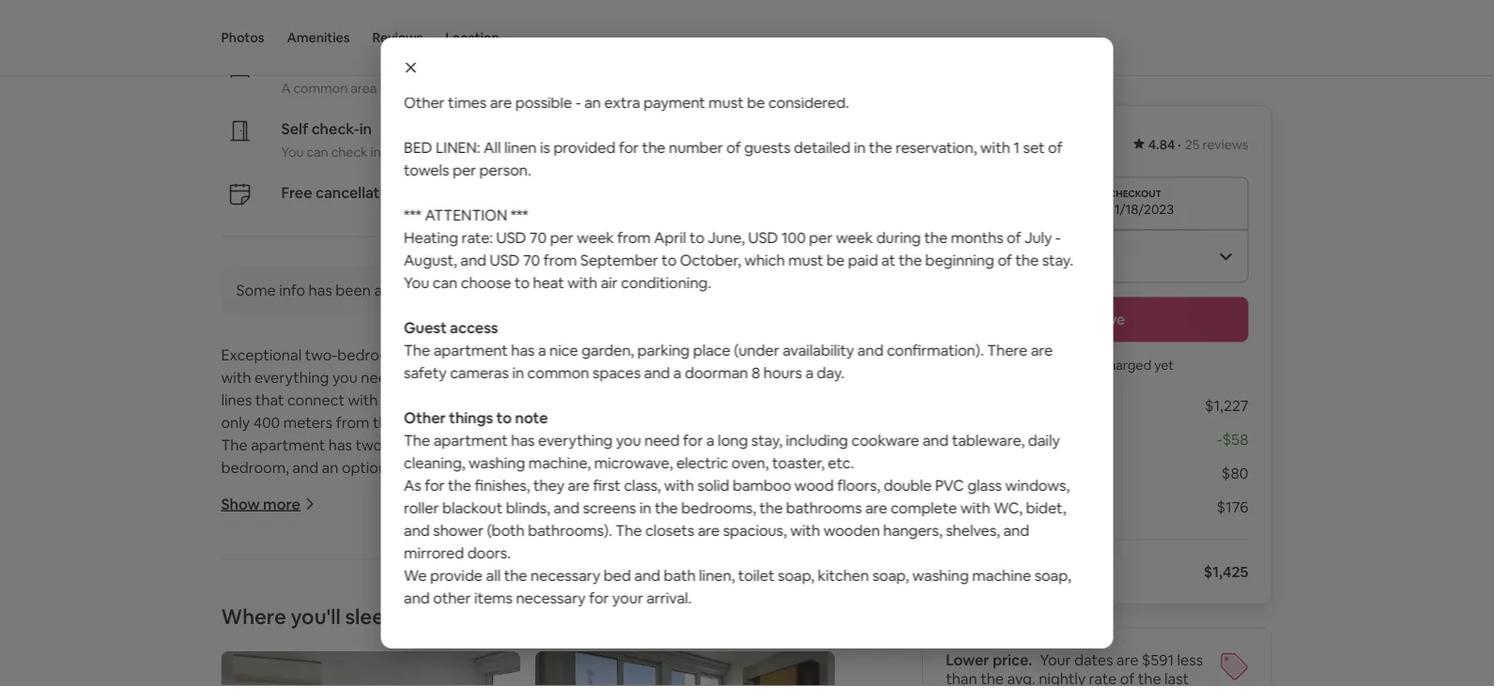 Task type: vqa. For each thing, say whether or not it's contained in the screenshot.
second Tour from the right
no



Task type: describe. For each thing, give the bounding box(es) containing it.
of right set
[[1048, 138, 1063, 157]]

usd right "rate:" on the top left of page
[[496, 228, 526, 247]]

the up items
[[504, 566, 527, 585]]

from up september
[[617, 228, 651, 247]]

the left reservation,
[[869, 138, 892, 157]]

for inside the exceptional two-bedroom apartment in a high-end residential building. everything is new with everything you need for a long stay. located in a beautiful residential area, with bus lines that connect with the entire city. ideal to relax and take walks along the coast that is only 400 meters from the quiet building, which has a front garden with large trees. the apartment has two bathrooms, a laundry terrace, a large balcony in the main bedroom, and an optional garage.
[[400, 368, 420, 388]]

and inside this apartment is located on the third floor of this comfortable building. air conditioning and heating with radiators in all rooms (optional, please ask for winter season rates), good internet with wi-fi, doorman. small pets are welcome!
[[334, 549, 360, 568]]

bedrooms,
[[681, 498, 756, 518]]

1 that from the left
[[255, 391, 284, 410]]

has inside other things to note the apartment has everything you need for a long stay, including cookware and tableware, daily cleaning,  washing machine, microwave, electric oven, toaster, etc. as for the finishes, they are first class, with solid bamboo wood floors, double pvc glass windows, roller blackout blinds, and screens in the bedrooms, the bathrooms are complete with wc, bidet, and shower (both bathrooms). the closets are spacious, with wooden hangers, shelves, and mirrored doors. we provide all the necessary bed and bath linen, toilet soap, kitchen soap, washing machine soap, and other items necessary for your arrival.
[[511, 431, 535, 450]]

0 vertical spatial a.m.
[[639, 47, 667, 67]]

bedroom,
[[221, 459, 289, 478]]

the inside the guest access the apartment has a nice garden, parking place (under availability and confirmation). there are safety cameras in common spaces and a doorman 8 hours a day.
[[404, 341, 430, 360]]

arrival:
[[404, 47, 467, 67]]

reserve button
[[946, 297, 1249, 342]]

all inside other things to note the apartment has everything you need for a long stay, including cookware and tableware, daily cleaning,  washing machine, microwave, electric oven, toaster, etc. as for the finishes, they are first class, with solid bamboo wood floors, double pvc glass windows, roller blackout blinds, and screens in the bedrooms, the bathrooms are complete with wc, bidet, and shower (both bathrooms). the closets are spacious, with wooden hangers, shelves, and mirrored doors. we provide all the necessary bed and bath linen, toilet soap, kitchen soap, washing machine soap, and other items necessary for your arrival.
[[486, 566, 500, 585]]

in right 'check'
[[371, 143, 381, 160]]

you inside '*** attention *** heating rate: usd 70 per week from april to june, usd 100 per week during the months of july - august, and usd 70 from september to october, which must be paid at the beginning of the stay. you can choose to heat with air conditioning.'
[[404, 273, 429, 292]]

2 vertical spatial you
[[1021, 358, 1043, 374]]

it
[[470, 47, 479, 67]]

conditioning
[[244, 549, 331, 568]]

your
[[612, 589, 643, 608]]

oct
[[538, 183, 565, 203]]

with up the two
[[348, 391, 378, 410]]

third
[[447, 526, 480, 546]]

please
[[666, 549, 711, 568]]

be inside '*** attention *** heating rate: usd 70 per week from april to june, usd 100 per week during the months of july - august, and usd 70 from september to october, which must be paid at the beginning of the stay. you can choose to heat with air conditioning.'
[[827, 250, 845, 270]]

400
[[253, 413, 280, 433]]

bed
[[404, 138, 432, 157]]

with up lines
[[221, 368, 251, 388]]

other
[[433, 589, 471, 608]]

july
[[1025, 228, 1052, 247]]

with down electric
[[664, 476, 694, 495]]

free cancellation before 8:00 am on oct 25
[[281, 183, 585, 203]]

0 vertical spatial before
[[405, 183, 452, 203]]

the up (optional,
[[615, 521, 642, 540]]

bath
[[664, 566, 696, 585]]

conditioning.
[[621, 273, 711, 292]]

1 vertical spatial on
[[517, 183, 535, 203]]

the down 'bamboo'
[[759, 498, 783, 518]]

items
[[474, 589, 512, 608]]

things
[[449, 408, 493, 428]]

an inside other aspects to highlight arrival: it is available from 08:00 a.m. to 04:00 p.m. on monday, friday, and saturday from 08:00 a.m. to 12:00 p.m. other times are possible - an extra payment must be considered.
[[584, 93, 601, 112]]

amenities
[[287, 29, 350, 46]]

number
[[669, 138, 723, 157]]

welcome!
[[321, 594, 387, 613]]

extra
[[604, 93, 640, 112]]

all
[[483, 138, 501, 157]]

from up 'heat'
[[543, 250, 577, 270]]

guests
[[744, 138, 790, 157]]

2 that from the left
[[789, 391, 817, 410]]

glass
[[967, 476, 1002, 495]]

space
[[251, 639, 292, 658]]

and up the "bathrooms)." at the left of the page
[[553, 498, 579, 518]]

of inside this apartment is located on the third floor of this comfortable building. air conditioning and heating with radiators in all rooms (optional, please ask for winter season rates), good internet with wi-fi, doorman. small pets are welcome!
[[519, 526, 534, 546]]

usd left '100'
[[748, 228, 778, 247]]

cookware
[[851, 431, 919, 450]]

the up blackout
[[448, 476, 471, 495]]

can inside the space is for three people, but an additional bed (plus bed sheets and towels) can be added for a fourth guest without additional costs.
[[777, 639, 802, 658]]

to inside the exceptional two-bedroom apartment in a high-end residential building. everything is new with everything you need for a long stay. located in a beautiful residential area, with bus lines that connect with the entire city. ideal to relax and take walks along the coast that is only 400 meters from the quiet building, which has a front garden with large trees. the apartment has two bathrooms, a laundry terrace, a large balcony in the main bedroom, and an optional garage.
[[519, 391, 534, 410]]

and up your
[[634, 566, 660, 585]]

your
[[1040, 651, 1072, 670]]

in up 'check'
[[360, 119, 372, 139]]

common inside the guest access the apartment has a nice garden, parking place (under availability and confirmation). there are safety cameras in common spaces and a doorman 8 hours a day.
[[527, 363, 589, 382]]

in inside the guest access the apartment has a nice garden, parking place (under availability and confirmation). there are safety cameras in common spaces and a doorman 8 hours a day.
[[512, 363, 524, 382]]

1 soap, from the left
[[778, 566, 814, 585]]

an inside the space is for three people, but an additional bed (plus bed sheets and towels) can be added for a fourth guest without additional costs.
[[456, 639, 472, 658]]

shower
[[433, 521, 483, 540]]

for inside dedicated workspace a common area with wifi that's well-suited for working.
[[539, 79, 556, 96]]

the down july
[[1016, 250, 1039, 270]]

$58
[[1223, 430, 1249, 450]]

shelves,
[[946, 521, 1000, 540]]

the left less
[[1138, 670, 1162, 687]]

with up shelves,
[[960, 498, 991, 518]]

in right balcony
[[699, 436, 711, 455]]

automatically
[[374, 281, 468, 300]]

and inside '*** attention *** heating rate: usd 70 per week from april to june, usd 100 per week during the months of july - august, and usd 70 from september to october, which must be paid at the beginning of the stay. you can choose to heat with air conditioning.'
[[460, 250, 486, 270]]

for up electric
[[683, 431, 703, 450]]

need inside the exceptional two-bedroom apartment in a high-end residential building. everything is new with everything you need for a long stay. located in a beautiful residential area, with bus lines that connect with the entire city. ideal to relax and take walks along the coast that is only 400 meters from the quiet building, which has a front garden with large trees. the apartment has two bathrooms, a laundry terrace, a large balcony in the main bedroom, and an optional garage.
[[361, 368, 396, 388]]

airbnb service fee
[[946, 498, 1072, 517]]

has left the two
[[329, 436, 352, 455]]

the down area,
[[720, 391, 744, 410]]

monday,
[[786, 47, 843, 67]]

to up available
[[506, 25, 521, 44]]

to inside other things to note the apartment has everything you need for a long stay, including cookware and tableware, daily cleaning,  washing machine, microwave, electric oven, toaster, etc. as for the finishes, they are first class, with solid bamboo wood floors, double pvc glass windows, roller blackout blinds, and screens in the bedrooms, the bathrooms are complete with wc, bidet, and shower (both bathrooms). the closets are spacious, with wooden hangers, shelves, and mirrored doors. we provide all the necessary bed and bath linen, toilet soap, kitchen soap, washing machine soap, and other items necessary for your arrival.
[[496, 408, 512, 428]]

building. inside this apartment is located on the third floor of this comfortable building. air conditioning and heating with radiators in all rooms (optional, please ask for winter season rates), good internet with wi-fi, doorman. small pets are welcome!
[[655, 526, 713, 546]]

and up front
[[574, 391, 600, 410]]

person.
[[479, 160, 531, 179]]

0 horizontal spatial residential
[[575, 346, 646, 365]]

bathrooms).
[[528, 521, 612, 540]]

8
[[751, 363, 760, 382]]

and right the availability
[[857, 341, 884, 360]]

airbnb
[[946, 498, 993, 517]]

internet
[[359, 571, 415, 591]]

fourth
[[304, 662, 348, 681]]

a left front
[[572, 413, 580, 433]]

need inside other things to note the apartment has everything you need for a long stay, including cookware and tableware, daily cleaning,  washing machine, microwave, electric oven, toaster, etc. as for the finishes, they are first class, with solid bamboo wood floors, double pvc glass windows, roller blackout blinds, and screens in the bedrooms, the bathrooms are complete with wc, bidet, and shower (both bathrooms). the closets are spacious, with wooden hangers, shelves, and mirrored doors. we provide all the necessary bed and bath linen, toilet soap, kitchen soap, washing machine soap, and other items necessary for your arrival.
[[644, 431, 680, 450]]

linen,
[[699, 566, 735, 585]]

in inside this apartment is located on the third floor of this comfortable building. air conditioning and heating with radiators in all rooms (optional, please ask for winter season rates), good internet with wi-fi, doorman. small pets are welcome!
[[518, 549, 529, 568]]

the inside the exceptional two-bedroom apartment in a high-end residential building. everything is new with everything you need for a long stay. located in a beautiful residential area, with bus lines that connect with the entire city. ideal to relax and take walks along the coast that is only 400 meters from the quiet building, which has a front garden with large trees. the apartment has two bathrooms, a laundry terrace, a large balcony in the main bedroom, and an optional garage.
[[221, 436, 248, 455]]

pvc
[[935, 476, 964, 495]]

1 horizontal spatial residential
[[654, 368, 725, 388]]

for inside the bed linen: all linen is provided for the number of guests detailed in the reservation, with 1 set of towels per person.
[[619, 138, 639, 157]]

apartment down the "guest"
[[405, 346, 480, 365]]

from down highlight
[[559, 47, 593, 67]]

rates),
[[273, 571, 316, 591]]

apartment inside this apartment is located on the third floor of this comfortable building. air conditioning and heating with radiators in all rooms (optional, please ask for winter season rates), good internet with wi-fi, doorman. small pets are welcome!
[[253, 526, 327, 546]]

a left "high-"
[[498, 346, 506, 365]]

for right as
[[424, 476, 444, 495]]

airbnb service fee button
[[946, 498, 1072, 517]]

there
[[987, 341, 1028, 360]]

the left main in the bottom of the page
[[714, 436, 738, 455]]

a down parking
[[673, 363, 681, 382]]

a left day.
[[805, 363, 814, 382]]

be inside the space is for three people, but an additional bed (plus bed sheets and towels) can be added for a fourth guest without additional costs.
[[806, 639, 824, 658]]

a down front
[[592, 436, 600, 455]]

nightly
[[1039, 670, 1086, 687]]

a down the nice
[[578, 368, 586, 388]]

to down april
[[662, 250, 677, 270]]

0 vertical spatial additional
[[476, 639, 544, 658]]

than
[[946, 670, 978, 687]]

and inside other aspects to highlight arrival: it is available from 08:00 a.m. to 04:00 p.m. on monday, friday, and saturday from 08:00 a.m. to 12:00 p.m. other times are possible - an extra payment must be considered.
[[894, 47, 920, 67]]

building,
[[439, 413, 497, 433]]

0 vertical spatial 70
[[529, 228, 546, 247]]

2 other from the top
[[404, 93, 445, 112]]

with down the mirrored on the left bottom
[[418, 571, 448, 591]]

daily
[[1028, 431, 1060, 450]]

and down we
[[404, 589, 430, 608]]

1 horizontal spatial per
[[550, 228, 573, 247]]

the up cleaning,
[[404, 431, 430, 450]]

bed right the (plus
[[614, 639, 642, 658]]

2 vertical spatial -
[[1217, 430, 1223, 450]]

to left 'heat'
[[514, 273, 529, 292]]

machine
[[972, 566, 1031, 585]]

about this space dialog
[[381, 0, 1114, 662]]

of left july
[[1007, 228, 1021, 247]]

long inside the exceptional two-bedroom apartment in a high-end residential building. everything is new with everything you need for a long stay. located in a beautiful residential area, with bus lines that connect with the entire city. ideal to relax and take walks along the coast that is only 400 meters from the quiet building, which has a front garden with large trees. the apartment has two bathrooms, a laundry terrace, a large balcony in the main bedroom, and an optional garage.
[[434, 368, 465, 388]]

the space is for three people, but an additional bed (plus bed sheets and towels) can be added for a fourth guest without additional costs.
[[221, 639, 827, 681]]

ask
[[714, 549, 737, 568]]

0 vertical spatial necessary
[[530, 566, 600, 585]]

closets
[[645, 521, 694, 540]]

with down bathrooms
[[790, 521, 820, 540]]

in down 'access'
[[483, 346, 495, 365]]

reviews
[[1203, 136, 1249, 153]]

you inside other things to note the apartment has everything you need for a long stay, including cookware and tableware, daily cleaning,  washing machine, microwave, electric oven, toaster, etc. as for the finishes, they are first class, with solid bamboo wood floors, double pvc glass windows, roller blackout blinds, and screens in the bedrooms, the bathrooms are complete with wc, bidet, and shower (both bathrooms). the closets are spacious, with wooden hangers, shelves, and mirrored doors. we provide all the necessary bed and bath linen, toilet soap, kitchen soap, washing machine soap, and other items necessary for your arrival.
[[616, 431, 641, 450]]

the right at
[[899, 250, 922, 270]]

sleep
[[345, 604, 397, 631]]

bidet,
[[1026, 498, 1066, 518]]

in down end
[[562, 368, 574, 388]]

rate:
[[461, 228, 493, 247]]

with inside dedicated workspace a common area with wifi that's well-suited for working.
[[380, 79, 406, 96]]

other for other aspects to highlight arrival: it is available from 08:00 a.m. to 04:00 p.m. on monday, friday, and saturday from 08:00 a.m. to 12:00 p.m. other times are possible - an extra payment must be considered.
[[404, 25, 445, 44]]

self
[[281, 119, 308, 139]]

are inside this apartment is located on the third floor of this comfortable building. air conditioning and heating with radiators in all rooms (optional, please ask for winter season rates), good internet with wi-fi, doorman. small pets are welcome!
[[296, 594, 318, 613]]

1 *** from the left
[[404, 205, 421, 225]]

12:00
[[454, 70, 490, 89]]

usd up choose
[[490, 250, 520, 270]]

$51 night
[[946, 129, 1019, 155]]

we
[[404, 566, 427, 585]]

location button
[[446, 0, 500, 75]]

1 horizontal spatial p.m.
[[732, 47, 761, 67]]

must inside other aspects to highlight arrival: it is available from 08:00 a.m. to 04:00 p.m. on monday, friday, and saturday from 08:00 a.m. to 12:00 p.m. other times are possible - an extra payment must be considered.
[[709, 93, 744, 112]]

reviews button
[[373, 0, 423, 75]]

to left 04:00
[[671, 47, 686, 67]]

kitchen
[[818, 566, 869, 585]]

common inside dedicated workspace a common area with wifi that's well-suited for working.
[[294, 79, 348, 96]]

april
[[654, 228, 686, 247]]

cleaning fee
[[946, 464, 1033, 483]]

of inside your dates are $591 less than the avg. nightly rate of the las
[[1121, 670, 1135, 687]]

is inside other aspects to highlight arrival: it is available from 08:00 a.m. to 04:00 p.m. on monday, friday, and saturday from 08:00 a.m. to 12:00 p.m. other times are possible - an extra payment must be considered.
[[483, 47, 493, 67]]

$1,425
[[1204, 563, 1249, 582]]

is down bus
[[821, 391, 831, 410]]

a inside other things to note the apartment has everything you need for a long stay, including cookware and tableware, daily cleaning,  washing machine, microwave, electric oven, toaster, etc. as for the finishes, they are first class, with solid bamboo wood floors, double pvc glass windows, roller blackout blinds, and screens in the bedrooms, the bathrooms are complete with wc, bidet, and shower (both bathrooms). the closets are spacious, with wooden hangers, shelves, and mirrored doors. we provide all the necessary bed and bath linen, toilet soap, kitchen soap, washing machine soap, and other items necessary for your arrival.
[[706, 431, 714, 450]]

for inside this apartment is located on the third floor of this comfortable building. air conditioning and heating with radiators in all rooms (optional, please ask for winter season rates), good internet with wi-fi, doorman. small pets are welcome!
[[741, 549, 761, 568]]

heat
[[533, 273, 564, 292]]

be right won't
[[1083, 358, 1099, 374]]

info
[[279, 281, 305, 300]]

with down along
[[673, 413, 703, 433]]

suited
[[499, 79, 536, 96]]

$80
[[1222, 464, 1249, 483]]

and down roller
[[404, 521, 430, 540]]

more
[[263, 495, 300, 514]]

the up the two
[[373, 413, 396, 433]]

solid
[[697, 476, 729, 495]]

considered.
[[768, 93, 849, 112]]

including
[[786, 431, 848, 450]]

of down months
[[998, 250, 1012, 270]]

are inside your dates are $591 less than the avg. nightly rate of the las
[[1117, 651, 1139, 670]]

the left avg.
[[981, 670, 1004, 687]]

with down shower
[[419, 549, 449, 568]]

terrace,
[[535, 436, 589, 455]]

has down relax
[[545, 413, 568, 433]]

hours
[[763, 363, 802, 382]]

translated.
[[471, 281, 545, 300]]

stay. inside '*** attention *** heating rate: usd 70 per week from april to june, usd 100 per week during the months of july - august, and usd 70 from september to october, which must be paid at the beginning of the stay. you can choose to heat with air conditioning.'
[[1042, 250, 1073, 270]]

to down the arrival:
[[436, 70, 451, 89]]

all inside this apartment is located on the third floor of this comfortable building. air conditioning and heating with radiators in all rooms (optional, please ask for winter season rates), good internet with wi-fi, doorman. small pets are welcome!
[[533, 549, 547, 568]]

are down floors,
[[865, 498, 887, 518]]

machine,
[[528, 453, 591, 473]]

yet
[[1155, 358, 1174, 374]]

a up entire
[[423, 368, 431, 388]]

weekly stay discount
[[946, 430, 1092, 450]]

0 horizontal spatial show
[[221, 495, 260, 514]]

located
[[344, 526, 396, 546]]

other for other things to note the apartment has everything you need for a long stay, including cookware and tableware, daily cleaning,  washing machine, microwave, electric oven, toaster, etc. as for the finishes, they are first class, with solid bamboo wood floors, double pvc glass windows, roller blackout blinds, and screens in the bedrooms, the bathrooms are complete with wc, bidet, and shower (both bathrooms). the closets are spacious, with wooden hangers, shelves, and mirrored doors. we provide all the necessary bed and bath linen, toilet soap, kitchen soap, washing machine soap, and other items necessary for your arrival.
[[404, 408, 446, 428]]

0 vertical spatial 25
[[1186, 136, 1200, 153]]

with inside the bed linen: all linen is provided for the number of guests detailed in the reservation, with 1 set of towels per person.
[[980, 138, 1010, 157]]

with inside 'self check-in you can check in with the building staff.'
[[384, 143, 410, 160]]

heating
[[364, 549, 416, 568]]

is left new
[[789, 346, 799, 365]]

day.
[[817, 363, 844, 382]]

note
[[515, 408, 548, 428]]

a inside the space is for three people, but an additional bed (plus bed sheets and towels) can be added for a fourth guest without additional costs.
[[293, 662, 301, 681]]

1 horizontal spatial fee
[[1049, 498, 1072, 517]]

1 horizontal spatial show
[[548, 281, 587, 300]]

the inside this apartment is located on the third floor of this comfortable building. air conditioning and heating with radiators in all rooms (optional, please ask for winter season rates), good internet with wi-fi, doorman. small pets are welcome!
[[421, 526, 444, 546]]

and up more
[[293, 459, 319, 478]]

0 vertical spatial fee
[[1010, 464, 1033, 483]]

bed inside other things to note the apartment has everything you need for a long stay, including cookware and tableware, daily cleaning,  washing machine, microwave, electric oven, toaster, etc. as for the finishes, they are first class, with solid bamboo wood floors, double pvc glass windows, roller blackout blinds, and screens in the bedrooms, the bathrooms are complete with wc, bidet, and shower (both bathrooms). the closets are spacious, with wooden hangers, shelves, and mirrored doors. we provide all the necessary bed and bath linen, toilet soap, kitchen soap, washing machine soap, and other items necessary for your arrival.
[[604, 566, 631, 585]]

on inside other aspects to highlight arrival: it is available from 08:00 a.m. to 04:00 p.m. on monday, friday, and saturday from 08:00 a.m. to 12:00 p.m. other times are possible - an extra payment must be considered.
[[765, 47, 782, 67]]

for down space
[[269, 662, 290, 681]]

charged
[[1102, 358, 1152, 374]]

are down "bedrooms,"
[[698, 521, 720, 540]]

and up pvc
[[923, 431, 949, 450]]

are inside other aspects to highlight arrival: it is available from 08:00 a.m. to 04:00 p.m. on monday, friday, and saturday from 08:00 a.m. to 12:00 p.m. other times are possible - an extra payment must be considered.
[[490, 93, 512, 112]]

microwave,
[[594, 453, 673, 473]]

0 horizontal spatial 25
[[568, 183, 585, 203]]

the inside 'self check-in you can check in with the building staff.'
[[413, 143, 434, 160]]



Task type: locate. For each thing, give the bounding box(es) containing it.
1 horizontal spatial an
[[456, 639, 472, 658]]

25 right oct
[[568, 183, 585, 203]]

taxes
[[1036, 563, 1074, 582]]

need down the bedroom
[[361, 368, 396, 388]]

with right 8 at the bottom right of page
[[766, 368, 796, 388]]

other inside other things to note the apartment has everything you need for a long stay, including cookware and tableware, daily cleaning,  washing machine, microwave, electric oven, toaster, etc. as for the finishes, they are first class, with solid bamboo wood floors, double pvc glass windows, roller blackout blinds, and screens in the bedrooms, the bathrooms are complete with wc, bidet, and shower (both bathrooms). the closets are spacious, with wooden hangers, shelves, and mirrored doors. we provide all the necessary bed and bath linen, toilet soap, kitchen soap, washing machine soap, and other items necessary for your arrival.
[[404, 408, 446, 428]]

workspace
[[359, 56, 437, 75]]

june,
[[708, 228, 745, 247]]

that up 400
[[255, 391, 284, 410]]

1 vertical spatial p.m.
[[493, 70, 523, 89]]

1 horizontal spatial everything
[[538, 431, 613, 450]]

the up beginning
[[924, 228, 948, 247]]

the up closets
[[655, 498, 678, 518]]

(optional,
[[598, 549, 663, 568]]

0 vertical spatial show
[[548, 281, 587, 300]]

can inside '*** attention *** heating rate: usd 70 per week from april to june, usd 100 per week during the months of july - august, and usd 70 from september to october, which must be paid at the beginning of the stay. you can choose to heat with air conditioning.'
[[432, 273, 457, 292]]

1 horizontal spatial a.m.
[[639, 47, 667, 67]]

p.m. right 04:00
[[732, 47, 761, 67]]

0 horizontal spatial -
[[575, 93, 581, 112]]

0 vertical spatial everything
[[255, 368, 329, 388]]

building. inside the exceptional two-bedroom apartment in a high-end residential building. everything is new with everything you need for a long stay. located in a beautiful residential area, with bus lines that connect with the entire city. ideal to relax and take walks along the coast that is only 400 meters from the quiet building, which has a front garden with large trees. the apartment has two bathrooms, a laundry terrace, a large balcony in the main bedroom, and an optional garage.
[[650, 346, 708, 365]]

1 vertical spatial large
[[604, 436, 638, 455]]

1 horizontal spatial can
[[432, 273, 457, 292]]

doorman.
[[493, 571, 560, 591]]

for left your
[[589, 589, 609, 608]]

good
[[319, 571, 356, 591]]

1 horizontal spatial common
[[527, 363, 589, 382]]

paid
[[848, 250, 878, 270]]

1 vertical spatial must
[[788, 250, 823, 270]]

without
[[394, 662, 448, 681]]

won't
[[1046, 358, 1080, 374]]

from inside the exceptional two-bedroom apartment in a high-end residential building. everything is new with everything you need for a long stay. located in a beautiful residential area, with bus lines that connect with the entire city. ideal to relax and take walks along the coast that is only 400 meters from the quiet building, which has a front garden with large trees. the apartment has two bathrooms, a laundry terrace, a large balcony in the main bedroom, and an optional garage.
[[336, 413, 370, 433]]

2 horizontal spatial per
[[809, 228, 833, 247]]

which inside the exceptional two-bedroom apartment in a high-end residential building. everything is new with everything you need for a long stay. located in a beautiful residential area, with bus lines that connect with the entire city. ideal to relax and take walks along the coast that is only 400 meters from the quiet building, which has a front garden with large trees. the apartment has two bathrooms, a laundry terrace, a large balcony in the main bedroom, and an optional garage.
[[501, 413, 541, 433]]

your dates are $591 less than the avg. nightly rate of the las
[[946, 651, 1204, 687]]

0 horizontal spatial must
[[709, 93, 744, 112]]

necessary down this
[[530, 566, 600, 585]]

0 vertical spatial you
[[281, 143, 304, 160]]

building. up please
[[655, 526, 713, 546]]

0 horizontal spatial an
[[322, 459, 339, 478]]

a
[[538, 341, 546, 360], [498, 346, 506, 365], [673, 363, 681, 382], [805, 363, 814, 382], [423, 368, 431, 388], [578, 368, 586, 388], [572, 413, 580, 433], [706, 431, 714, 450], [469, 436, 477, 455], [592, 436, 600, 455], [293, 662, 301, 681]]

1 other from the top
[[404, 25, 445, 44]]

everything inside other things to note the apartment has everything you need for a long stay, including cookware and tableware, daily cleaning,  washing machine, microwave, electric oven, toaster, etc. as for the finishes, they are first class, with solid bamboo wood floors, double pvc glass windows, roller blackout blinds, and screens in the bedrooms, the bathrooms are complete with wc, bidet, and shower (both bathrooms). the closets are spacious, with wooden hangers, shelves, and mirrored doors. we provide all the necessary bed and bath linen, toilet soap, kitchen soap, washing machine soap, and other items necessary for your arrival.
[[538, 431, 613, 450]]

show more
[[221, 495, 300, 514]]

-
[[575, 93, 581, 112], [1055, 228, 1061, 247], [1217, 430, 1223, 450]]

0 horizontal spatial large
[[604, 436, 638, 455]]

be inside other aspects to highlight arrival: it is available from 08:00 a.m. to 04:00 p.m. on monday, friday, and saturday from 08:00 a.m. to 12:00 p.m. other times are possible - an extra payment must be considered.
[[747, 93, 765, 112]]

two-
[[305, 346, 338, 365]]

to down the located at the bottom left of the page
[[519, 391, 534, 410]]

1 horizontal spatial all
[[533, 549, 547, 568]]

0 vertical spatial need
[[361, 368, 396, 388]]

0 vertical spatial other
[[404, 25, 445, 44]]

stay. down july
[[1042, 250, 1073, 270]]

are left the first
[[568, 476, 590, 495]]

0 vertical spatial can
[[307, 143, 328, 160]]

additional
[[476, 639, 544, 658], [451, 662, 519, 681]]

garden,
[[581, 341, 634, 360]]

linen:
[[435, 138, 480, 157]]

the left linen:
[[413, 143, 434, 160]]

of left the guests
[[726, 138, 741, 157]]

1 vertical spatial other
[[404, 93, 445, 112]]

stay. inside the exceptional two-bedroom apartment in a high-end residential building. everything is new with everything you need for a long stay. located in a beautiful residential area, with bus lines that connect with the entire city. ideal to relax and take walks along the coast that is only 400 meters from the quiet building, which has a front garden with large trees. the apartment has two bathrooms, a laundry terrace, a large balcony in the main bedroom, and an optional garage.
[[468, 368, 499, 388]]

where you'll sleep region
[[214, 604, 843, 687]]

be right towels) at the bottom
[[806, 639, 824, 658]]

1 horizontal spatial you
[[404, 273, 429, 292]]

1 vertical spatial show
[[221, 495, 260, 514]]

reservation,
[[896, 138, 977, 157]]

from right saturday
[[988, 47, 1022, 67]]

0 horizontal spatial on
[[400, 526, 417, 546]]

an inside the exceptional two-bedroom apartment in a high-end residential building. everything is new with everything you need for a long stay. located in a beautiful residential area, with bus lines that connect with the entire city. ideal to relax and take walks along the coast that is only 400 meters from the quiet building, which has a front garden with large trees. the apartment has two bathrooms, a laundry terrace, a large balcony in the main bedroom, and an optional garage.
[[322, 459, 339, 478]]

2 vertical spatial an
[[456, 639, 472, 658]]

need
[[361, 368, 396, 388], [644, 431, 680, 450]]

1 vertical spatial common
[[527, 363, 589, 382]]

0 horizontal spatial everything
[[255, 368, 329, 388]]

0 horizontal spatial before
[[405, 183, 452, 203]]

1 vertical spatial you
[[404, 273, 429, 292]]

entire
[[408, 391, 448, 410]]

1 horizontal spatial soap,
[[872, 566, 909, 585]]

oven,
[[731, 453, 769, 473]]

self check-in you can check in with the building staff.
[[281, 119, 517, 160]]

the down only at the left bottom of page
[[221, 436, 248, 455]]

bamboo
[[733, 476, 791, 495]]

1 vertical spatial stay.
[[468, 368, 499, 388]]

linen
[[504, 138, 536, 157]]

0 horizontal spatial soap,
[[778, 566, 814, 585]]

bed linen: all linen is provided for the number of guests detailed in the reservation, with 1 set of towels per person.
[[404, 138, 1063, 179]]

0 vertical spatial on
[[765, 47, 782, 67]]

tableware,
[[952, 431, 1025, 450]]

1 vertical spatial building.
[[655, 526, 713, 546]]

3 other from the top
[[404, 408, 446, 428]]

0 vertical spatial residential
[[575, 346, 646, 365]]

september
[[580, 250, 658, 270]]

on up heating
[[400, 526, 417, 546]]

1 vertical spatial an
[[322, 459, 339, 478]]

long up oven,
[[718, 431, 748, 450]]

on left monday,
[[765, 47, 782, 67]]

bus
[[799, 368, 824, 388]]

exceptional
[[221, 346, 302, 365]]

3 soap, from the left
[[1035, 566, 1071, 585]]

0 horizontal spatial fee
[[1010, 464, 1033, 483]]

0 horizontal spatial washing
[[468, 453, 525, 473]]

0 horizontal spatial can
[[307, 143, 328, 160]]

beginning
[[925, 250, 994, 270]]

show left "air"
[[548, 281, 587, 300]]

0 horizontal spatial week
[[577, 228, 614, 247]]

with inside '*** attention *** heating rate: usd 70 per week from april to june, usd 100 per week during the months of july - august, and usd 70 from september to october, which must be paid at the beginning of the stay. you can choose to heat with air conditioning.'
[[567, 273, 597, 292]]

week up paid
[[836, 228, 873, 247]]

1 horizontal spatial large
[[707, 413, 741, 433]]

common down dedicated
[[294, 79, 348, 96]]

for right 'ask'
[[741, 549, 761, 568]]

which up laundry
[[501, 413, 541, 433]]

2 horizontal spatial -
[[1217, 430, 1223, 450]]

large down along
[[707, 413, 741, 433]]

everything
[[711, 346, 786, 365]]

dates
[[1075, 651, 1114, 670]]

possible
[[515, 93, 572, 112]]

1 vertical spatial washing
[[912, 566, 969, 585]]

0 horizontal spatial you
[[333, 368, 358, 388]]

an left extra
[[584, 93, 601, 112]]

must
[[709, 93, 744, 112], [788, 250, 823, 270]]

which inside '*** attention *** heating rate: usd 70 per week from april to june, usd 100 per week during the months of july - august, and usd 70 from september to october, which must be paid at the beginning of the stay. you can choose to heat with air conditioning.'
[[744, 250, 785, 270]]

everything up machine,
[[538, 431, 613, 450]]

an right but
[[456, 639, 472, 658]]

laundry
[[480, 436, 532, 455]]

0 vertical spatial -
[[575, 93, 581, 112]]

be left paid
[[827, 250, 845, 270]]

in
[[360, 119, 372, 139], [854, 138, 866, 157], [371, 143, 381, 160], [483, 346, 495, 365], [512, 363, 524, 382], [562, 368, 574, 388], [699, 436, 711, 455], [639, 498, 651, 518], [518, 549, 529, 568]]

with right 'check'
[[384, 143, 410, 160]]

parking
[[637, 341, 690, 360]]

bed up costs.
[[547, 639, 575, 658]]

has inside the guest access the apartment has a nice garden, parking place (under availability and confirmation). there are safety cameras in common spaces and a doorman 8 hours a day.
[[511, 341, 535, 360]]

spaces
[[592, 363, 641, 382]]

2 horizontal spatial an
[[584, 93, 601, 112]]

1 horizontal spatial ***
[[510, 205, 528, 225]]

2 vertical spatial on
[[400, 526, 417, 546]]

in inside the bed linen: all linen is provided for the number of guests detailed in the reservation, with 1 set of towels per person.
[[854, 138, 866, 157]]

can inside 'self check-in you can check in with the building staff.'
[[307, 143, 328, 160]]

and inside the space is for three people, but an additional bed (plus bed sheets and towels) can be added for a fourth guest without additional costs.
[[694, 639, 720, 658]]

in up doorman.
[[518, 549, 529, 568]]

apartment
[[433, 341, 508, 360], [405, 346, 480, 365], [433, 431, 508, 450], [251, 436, 325, 455], [253, 526, 327, 546]]

1 week from the left
[[577, 228, 614, 247]]

1 horizontal spatial before
[[985, 563, 1032, 582]]

is right space
[[295, 639, 306, 658]]

that's
[[433, 79, 467, 96]]

fee
[[1010, 464, 1033, 483], [1049, 498, 1072, 517]]

apartment down 'access'
[[433, 341, 508, 360]]

1 horizontal spatial need
[[644, 431, 680, 450]]

- inside '*** attention *** heating rate: usd 70 per week from april to june, usd 100 per week during the months of july - august, and usd 70 from september to october, which must be paid at the beginning of the stay. you can choose to heat with air conditioning.'
[[1055, 228, 1061, 247]]

08:00
[[596, 47, 635, 67], [1025, 47, 1065, 67]]

·
[[1179, 136, 1182, 153]]

wooden
[[823, 521, 880, 540]]

1 vertical spatial need
[[644, 431, 680, 450]]

1 horizontal spatial on
[[517, 183, 535, 203]]

can right towels) at the bottom
[[777, 639, 802, 658]]

2 soap, from the left
[[872, 566, 909, 585]]

am
[[490, 183, 514, 203]]

an
[[584, 93, 601, 112], [322, 459, 339, 478], [456, 639, 472, 658]]

are right the times on the top left of the page
[[490, 93, 512, 112]]

be
[[747, 93, 765, 112], [827, 250, 845, 270], [1083, 358, 1099, 374], [806, 639, 824, 658]]

that down bus
[[789, 391, 817, 410]]

the left number
[[642, 138, 665, 157]]

0 horizontal spatial long
[[434, 368, 465, 388]]

0 vertical spatial building.
[[650, 346, 708, 365]]

2 horizontal spatial soap,
[[1035, 566, 1071, 585]]

apartment inside other things to note the apartment has everything you need for a long stay, including cookware and tableware, daily cleaning,  washing machine, microwave, electric oven, toaster, etc. as for the finishes, they are first class, with solid bamboo wood floors, double pvc glass windows, roller blackout blinds, and screens in the bedrooms, the bathrooms are complete with wc, bidet, and shower (both bathrooms). the closets are spacious, with wooden hangers, shelves, and mirrored doors. we provide all the necessary bed and bath linen, toilet soap, kitchen soap, washing machine soap, and other items necessary for your arrival.
[[433, 431, 508, 450]]

city.
[[452, 391, 480, 410]]

apartment down things
[[433, 431, 508, 450]]

2 *** from the left
[[510, 205, 528, 225]]

for up fourth
[[309, 639, 329, 658]]

saturday
[[924, 47, 985, 67]]

fi,
[[475, 571, 490, 591]]

0 vertical spatial you
[[333, 368, 358, 388]]

show more button
[[221, 495, 316, 514]]

- inside other aspects to highlight arrival: it is available from 08:00 a.m. to 04:00 p.m. on monday, friday, and saturday from 08:00 a.m. to 12:00 p.m. other times are possible - an extra payment must be considered.
[[575, 93, 581, 112]]

stay
[[1000, 430, 1029, 450]]

reviews
[[373, 29, 423, 46]]

has right info
[[309, 281, 332, 300]]

*** down am
[[510, 205, 528, 225]]

available
[[496, 47, 556, 67]]

show
[[548, 281, 587, 300], [221, 495, 260, 514]]

the up quiet
[[381, 391, 405, 410]]

0 vertical spatial washing
[[468, 453, 525, 473]]

and right friday,
[[894, 47, 920, 67]]

on inside this apartment is located on the third floor of this comfortable building. air conditioning and heating with radiators in all rooms (optional, please ask for winter season rates), good internet with wi-fi, doorman. small pets are welcome!
[[400, 526, 417, 546]]

in inside other things to note the apartment has everything you need for a long stay, including cookware and tableware, daily cleaning,  washing machine, microwave, electric oven, toaster, etc. as for the finishes, they are first class, with solid bamboo wood floors, double pvc glass windows, roller blackout blinds, and screens in the bedrooms, the bathrooms are complete with wc, bidet, and shower (both bathrooms). the closets are spacious, with wooden hangers, shelves, and mirrored doors. we provide all the necessary bed and bath linen, toilet soap, kitchen soap, washing machine soap, and other items necessary for your arrival.
[[639, 498, 651, 518]]

0 vertical spatial which
[[744, 250, 785, 270]]

is right it at the top left of the page
[[483, 47, 493, 67]]

0 horizontal spatial a.m.
[[404, 70, 432, 89]]

safety
[[404, 363, 446, 382]]

doorman
[[685, 363, 748, 382]]

per inside the bed linen: all linen is provided for the number of guests detailed in the reservation, with 1 set of towels per person.
[[452, 160, 476, 179]]

sheets
[[645, 639, 691, 658]]

1 08:00 from the left
[[596, 47, 635, 67]]

show up this on the bottom left of the page
[[221, 495, 260, 514]]

everything up 'connect'
[[255, 368, 329, 388]]

1 vertical spatial before
[[985, 563, 1032, 582]]

1 vertical spatial 70
[[523, 250, 540, 270]]

04:00
[[689, 47, 728, 67]]

$1,227
[[1205, 396, 1249, 416]]

bedroom 2 image
[[536, 652, 835, 687]]

end
[[545, 346, 572, 365]]

0 horizontal spatial that
[[255, 391, 284, 410]]

with
[[380, 79, 406, 96], [980, 138, 1010, 157], [384, 143, 410, 160], [567, 273, 597, 292], [221, 368, 251, 388], [766, 368, 796, 388], [348, 391, 378, 410], [673, 413, 703, 433], [664, 476, 694, 495], [960, 498, 991, 518], [790, 521, 820, 540], [419, 549, 449, 568], [418, 571, 448, 591]]

well-
[[470, 79, 499, 96]]

- right possible
[[575, 93, 581, 112]]

toilet
[[738, 566, 774, 585]]

check
[[331, 143, 368, 160]]

residential up beautiful
[[575, 346, 646, 365]]

people,
[[373, 639, 425, 658]]

take
[[604, 391, 634, 410]]

for up entire
[[400, 368, 420, 388]]

0 horizontal spatial need
[[361, 368, 396, 388]]

0 vertical spatial must
[[709, 93, 744, 112]]

- down $1,227
[[1217, 430, 1223, 450]]

before
[[405, 183, 452, 203], [985, 563, 1032, 582]]

the down roller
[[421, 526, 444, 546]]

has up the located at the bottom left of the page
[[511, 341, 535, 360]]

additional up costs.
[[476, 639, 544, 658]]

0 horizontal spatial p.m.
[[493, 70, 523, 89]]

you inside the exceptional two-bedroom apartment in a high-end residential building. everything is new with everything you need for a long stay. located in a beautiful residential area, with bus lines that connect with the entire city. ideal to relax and take walks along the coast that is only 400 meters from the quiet building, which has a front garden with large trees. the apartment has two bathrooms, a laundry terrace, a large balcony in the main bedroom, and an optional garage.
[[333, 368, 358, 388]]

are inside the guest access the apartment has a nice garden, parking place (under availability and confirmation). there are safety cameras in common spaces and a doorman 8 hours a day.
[[1031, 341, 1053, 360]]

and down parking
[[644, 363, 670, 382]]

large down front
[[604, 436, 638, 455]]

all down this
[[533, 549, 547, 568]]

must down '100'
[[788, 250, 823, 270]]

you up microwave,
[[616, 431, 641, 450]]

apartment inside the guest access the apartment has a nice garden, parking place (under availability and confirmation). there are safety cameras in common spaces and a doorman 8 hours a day.
[[433, 341, 508, 360]]

0 horizontal spatial 08:00
[[596, 47, 635, 67]]

1 vertical spatial a.m.
[[404, 70, 432, 89]]

1 vertical spatial which
[[501, 413, 541, 433]]

1 vertical spatial additional
[[451, 662, 519, 681]]

and down the service
[[1003, 521, 1029, 540]]

washing up finishes,
[[468, 453, 525, 473]]

0 horizontal spatial ***
[[404, 205, 421, 225]]

*** attention *** heating rate: usd 70 per week from april to june, usd 100 per week during the months of july - august, and usd 70 from september to october, which must be paid at the beginning of the stay. you can choose to heat with air conditioning.
[[404, 205, 1073, 292]]

this apartment is located on the third floor of this comfortable building. air conditioning and heating with radiators in all rooms (optional, please ask for winter season rates), good internet with wi-fi, doorman. small pets are welcome!
[[221, 526, 811, 613]]

apartment down meters
[[251, 436, 325, 455]]

must inside '*** attention *** heating rate: usd 70 per week from april to june, usd 100 per week during the months of july - august, and usd 70 from september to october, which must be paid at the beginning of the stay. you can choose to heat with air conditioning.'
[[788, 250, 823, 270]]

season
[[221, 571, 270, 591]]

*** up heating
[[404, 205, 421, 225]]

you down self
[[281, 143, 304, 160]]

cleaning
[[946, 464, 1007, 483]]

2 08:00 from the left
[[1025, 47, 1065, 67]]

coast
[[747, 391, 785, 410]]

0 horizontal spatial you
[[281, 143, 304, 160]]

beautiful
[[589, 368, 651, 388]]

are right there
[[1031, 341, 1053, 360]]

1 horizontal spatial you
[[616, 431, 641, 450]]

air
[[601, 273, 618, 292]]

language
[[646, 281, 711, 300]]

long inside other things to note the apartment has everything you need for a long stay, including cookware and tableware, daily cleaning,  washing machine, microwave, electric oven, toaster, etc. as for the finishes, they are first class, with solid bamboo wood floors, double pvc glass windows, roller blackout blinds, and screens in the bedrooms, the bathrooms are complete with wc, bidet, and shower (both bathrooms). the closets are spacious, with wooden hangers, shelves, and mirrored doors. we provide all the necessary bed and bath linen, toilet soap, kitchen soap, washing machine soap, and other items necessary for your arrival.
[[718, 431, 748, 450]]

the inside the space is for three people, but an additional bed (plus bed sheets and towels) can be added for a fourth guest without additional costs.
[[221, 639, 248, 658]]

and
[[894, 47, 920, 67], [460, 250, 486, 270], [857, 341, 884, 360], [644, 363, 670, 382], [574, 391, 600, 410], [923, 431, 949, 450], [293, 459, 319, 478], [553, 498, 579, 518], [404, 521, 430, 540], [1003, 521, 1029, 540], [334, 549, 360, 568], [634, 566, 660, 585], [404, 589, 430, 608], [694, 639, 720, 658]]

1 horizontal spatial 25
[[1186, 136, 1200, 153]]

relax
[[538, 391, 571, 410]]

bedroom 1 image
[[221, 652, 521, 687]]

1 horizontal spatial week
[[836, 228, 873, 247]]

everything
[[255, 368, 329, 388], [538, 431, 613, 450]]

common down the nice
[[527, 363, 589, 382]]

everything inside the exceptional two-bedroom apartment in a high-end residential building. everything is new with everything you need for a long stay. located in a beautiful residential area, with bus lines that connect with the entire city. ideal to relax and take walks along the coast that is only 400 meters from the quiet building, which has a front garden with large trees. the apartment has two bathrooms, a laundry terrace, a large balcony in the main bedroom, and an optional garage.
[[255, 368, 329, 388]]

you inside 'self check-in you can check in with the building staff.'
[[281, 143, 304, 160]]

2 horizontal spatial can
[[777, 639, 802, 658]]

1 vertical spatial necessary
[[516, 589, 586, 608]]

other up the arrival:
[[404, 25, 445, 44]]

to up october,
[[689, 228, 704, 247]]

first
[[593, 476, 620, 495]]

2 vertical spatial can
[[777, 639, 802, 658]]

night
[[983, 134, 1019, 154]]

a down building, on the bottom of page
[[469, 436, 477, 455]]

2 week from the left
[[836, 228, 873, 247]]

stay,
[[751, 431, 782, 450]]

other left the times on the top left of the page
[[404, 93, 445, 112]]

be up the guests
[[747, 93, 765, 112]]

lower price.
[[946, 651, 1033, 670]]

1 horizontal spatial stay.
[[1042, 250, 1073, 270]]

1 horizontal spatial -
[[1055, 228, 1061, 247]]

are down rates),
[[296, 594, 318, 613]]

0 vertical spatial common
[[294, 79, 348, 96]]

small
[[221, 594, 258, 613]]

1 horizontal spatial long
[[718, 431, 748, 450]]

a up electric
[[706, 431, 714, 450]]

is inside this apartment is located on the third floor of this comfortable building. air conditioning and heating with radiators in all rooms (optional, please ask for winter season rates), good internet with wi-fi, doorman. small pets are welcome!
[[330, 526, 341, 546]]

cleaning,
[[404, 453, 465, 473]]

0 vertical spatial large
[[707, 413, 741, 433]]

guest
[[404, 318, 446, 337]]

two
[[356, 436, 383, 455]]

1 vertical spatial fee
[[1049, 498, 1072, 517]]

a.m. down the arrival:
[[404, 70, 432, 89]]

is inside the space is for three people, but an additional bed (plus bed sheets and towels) can be added for a fourth guest without additional costs.
[[295, 639, 306, 658]]

free
[[281, 183, 312, 203]]

1 vertical spatial everything
[[538, 431, 613, 450]]

along
[[679, 391, 717, 410]]

can down check- on the left
[[307, 143, 328, 160]]

is inside the bed linen: all linen is provided for the number of guests detailed in the reservation, with 1 set of towels per person.
[[540, 138, 550, 157]]

a left the nice
[[538, 341, 546, 360]]

windows,
[[1005, 476, 1070, 495]]

you left won't
[[1021, 358, 1043, 374]]



